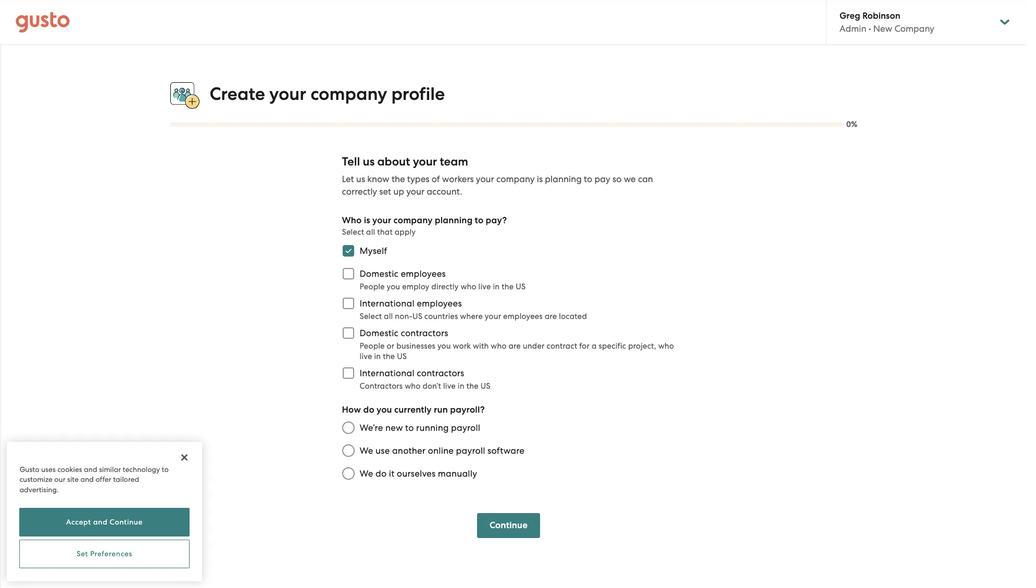 Task type: describe. For each thing, give the bounding box(es) containing it.
located
[[559, 312, 587, 322]]

uses
[[41, 465, 56, 474]]

our
[[54, 476, 65, 484]]

ourselves
[[397, 469, 436, 479]]

we
[[624, 174, 636, 185]]

continue button
[[477, 514, 540, 539]]

contract
[[547, 342, 577, 351]]

1 horizontal spatial all
[[384, 312, 393, 322]]

customize
[[19, 476, 53, 484]]

another
[[392, 446, 426, 456]]

we for we do it ourselves manually
[[360, 469, 373, 479]]

Domestic contractors checkbox
[[337, 322, 360, 345]]

advertising.
[[19, 486, 59, 494]]

select inside who is your company planning to pay? select all that apply
[[342, 228, 364, 237]]

in inside people or businesses you work with who are under contract for a specific project, who live in the us
[[374, 352, 381, 362]]

about
[[377, 155, 410, 169]]

payroll?
[[450, 405, 485, 416]]

workers
[[442, 174, 474, 185]]

international contractors
[[360, 368, 464, 379]]

new
[[385, 423, 403, 434]]

under
[[523, 342, 545, 351]]

contractors who don't live in the us
[[360, 382, 491, 391]]

domestic employees
[[360, 269, 446, 279]]

employ
[[402, 282, 430, 292]]

project,
[[628, 342, 656, 351]]

your right where
[[485, 312, 501, 322]]

can
[[638, 174, 653, 185]]

greg robinson admin • new company
[[840, 10, 935, 34]]

0 vertical spatial and
[[84, 465, 97, 474]]

International employees checkbox
[[337, 292, 360, 315]]

currently
[[394, 405, 432, 416]]

are inside people or businesses you work with who are under contract for a specific project, who live in the us
[[509, 342, 521, 351]]

2 vertical spatial in
[[458, 382, 465, 391]]

correctly
[[342, 187, 377, 197]]

all inside who is your company planning to pay? select all that apply
[[366, 228, 375, 237]]

robinson
[[863, 10, 901, 21]]

payroll for running
[[451, 423, 480, 434]]

is inside who is your company planning to pay? select all that apply
[[364, 215, 370, 226]]

continue inside 'button'
[[490, 521, 528, 531]]

who right the project,
[[658, 342, 674, 351]]

international for international contractors
[[360, 368, 415, 379]]

international employees
[[360, 299, 462, 309]]

planning inside tell us about your team let us know the types of workers your company is planning to pay so we can correctly set up your account.
[[545, 174, 582, 185]]

contractors for domestic contractors
[[401, 328, 448, 339]]

to inside gusto uses cookies and similar technology to customize our site and offer tailored advertising.
[[162, 465, 169, 474]]

domestic contractors
[[360, 328, 448, 339]]

technology
[[123, 465, 160, 474]]

or
[[387, 342, 395, 351]]

running
[[416, 423, 449, 434]]

tailored
[[113, 476, 139, 484]]

home image
[[16, 12, 70, 33]]

to inside who is your company planning to pay? select all that apply
[[475, 215, 484, 226]]

you inside people or businesses you work with who are under contract for a specific project, who live in the us
[[438, 342, 451, 351]]

how
[[342, 405, 361, 416]]

set preferences button
[[19, 540, 189, 569]]

We do it ourselves manually radio
[[337, 463, 360, 486]]

how do you currently run payroll?
[[342, 405, 485, 416]]

businesses
[[397, 342, 436, 351]]

International contractors checkbox
[[337, 362, 360, 385]]

0 vertical spatial live
[[479, 282, 491, 292]]

a
[[592, 342, 597, 351]]

who
[[342, 215, 362, 226]]

0 horizontal spatial company
[[311, 83, 387, 105]]

let
[[342, 174, 354, 185]]

we're
[[360, 423, 383, 434]]

1 vertical spatial us
[[356, 174, 365, 185]]

set preferences
[[77, 550, 132, 559]]

with
[[473, 342, 489, 351]]

apply
[[395, 228, 416, 237]]

payroll for online
[[456, 446, 485, 456]]

that
[[377, 228, 393, 237]]

similar
[[99, 465, 121, 474]]

know
[[367, 174, 390, 185]]

company
[[895, 23, 935, 34]]

to right "new"
[[405, 423, 414, 434]]

who is your company planning to pay? select all that apply
[[342, 215, 507, 237]]

we're new to running payroll
[[360, 423, 480, 434]]

offer
[[96, 476, 111, 484]]

select all non-us countries where your employees are located
[[360, 312, 587, 322]]

gusto uses cookies and similar technology to customize our site and offer tailored advertising.
[[19, 465, 169, 494]]

us inside people or businesses you work with who are under contract for a specific project, who live in the us
[[397, 352, 407, 362]]

Domestic employees checkbox
[[337, 263, 360, 286]]

company inside tell us about your team let us know the types of workers your company is planning to pay so we can correctly set up your account.
[[496, 174, 535, 185]]

online
[[428, 446, 454, 456]]

accept and continue button
[[19, 508, 189, 537]]

people or businesses you work with who are under contract for a specific project, who live in the us
[[360, 342, 674, 362]]

is inside tell us about your team let us know the types of workers your company is planning to pay so we can correctly set up your account.
[[537, 174, 543, 185]]

your inside who is your company planning to pay? select all that apply
[[373, 215, 391, 226]]

directly
[[432, 282, 459, 292]]

site
[[67, 476, 79, 484]]

your down types
[[406, 187, 425, 197]]

your right workers
[[476, 174, 494, 185]]

0%
[[847, 120, 858, 129]]



Task type: vqa. For each thing, say whether or not it's contained in the screenshot.
the left Break
no



Task type: locate. For each thing, give the bounding box(es) containing it.
tell us about your team let us know the types of workers your company is planning to pay so we can correctly set up your account.
[[342, 155, 653, 197]]

domestic
[[360, 269, 399, 279], [360, 328, 399, 339]]

the up the up
[[392, 174, 405, 185]]

domestic for domestic contractors
[[360, 328, 399, 339]]

do for how
[[363, 405, 374, 416]]

you
[[387, 282, 400, 292], [438, 342, 451, 351], [377, 405, 392, 416]]

0 vertical spatial are
[[545, 312, 557, 322]]

people for domestic employees
[[360, 282, 385, 292]]

0 vertical spatial people
[[360, 282, 385, 292]]

tell
[[342, 155, 360, 169]]

0 horizontal spatial live
[[360, 352, 372, 362]]

Myself checkbox
[[337, 240, 360, 263]]

to right technology
[[162, 465, 169, 474]]

1 horizontal spatial live
[[443, 382, 456, 391]]

of
[[432, 174, 440, 185]]

1 vertical spatial all
[[384, 312, 393, 322]]

in
[[493, 282, 500, 292], [374, 352, 381, 362], [458, 382, 465, 391]]

1 vertical spatial do
[[376, 469, 387, 479]]

myself
[[360, 246, 387, 256]]

live
[[479, 282, 491, 292], [360, 352, 372, 362], [443, 382, 456, 391]]

live inside people or businesses you work with who are under contract for a specific project, who live in the us
[[360, 352, 372, 362]]

1 horizontal spatial is
[[537, 174, 543, 185]]

people
[[360, 282, 385, 292], [360, 342, 385, 351]]

who right directly
[[461, 282, 477, 292]]

pay
[[595, 174, 610, 185]]

people up international employees checkbox
[[360, 282, 385, 292]]

•
[[869, 23, 871, 34]]

is
[[537, 174, 543, 185], [364, 215, 370, 226]]

people for domestic contractors
[[360, 342, 385, 351]]

software
[[488, 446, 525, 456]]

us up correctly
[[356, 174, 365, 185]]

1 international from the top
[[360, 299, 415, 309]]

in up 'select all non-us countries where your employees are located'
[[493, 282, 500, 292]]

domestic for domestic employees
[[360, 269, 399, 279]]

up
[[393, 187, 404, 197]]

payroll up manually
[[456, 446, 485, 456]]

and inside "button"
[[93, 519, 108, 527]]

people inside people or businesses you work with who are under contract for a specific project, who live in the us
[[360, 342, 385, 351]]

team
[[440, 155, 468, 169]]

company inside who is your company planning to pay? select all that apply
[[394, 215, 433, 226]]

0 horizontal spatial continue
[[110, 519, 143, 527]]

1 vertical spatial we
[[360, 469, 373, 479]]

1 vertical spatial payroll
[[456, 446, 485, 456]]

0 vertical spatial select
[[342, 228, 364, 237]]

we do it ourselves manually
[[360, 469, 477, 479]]

planning inside who is your company planning to pay? select all that apply
[[435, 215, 473, 226]]

the up 'select all non-us countries where your employees are located'
[[502, 282, 514, 292]]

and up offer
[[84, 465, 97, 474]]

we for we use another online payroll software
[[360, 446, 373, 456]]

0 vertical spatial in
[[493, 282, 500, 292]]

1 vertical spatial company
[[496, 174, 535, 185]]

planning
[[545, 174, 582, 185], [435, 215, 473, 226]]

you up "new"
[[377, 405, 392, 416]]

contractors
[[360, 382, 403, 391]]

countries
[[424, 312, 458, 322]]

employees
[[401, 269, 446, 279], [417, 299, 462, 309], [503, 312, 543, 322]]

1 vertical spatial are
[[509, 342, 521, 351]]

and right site
[[80, 476, 94, 484]]

all
[[366, 228, 375, 237], [384, 312, 393, 322]]

2 people from the top
[[360, 342, 385, 351]]

pay?
[[486, 215, 507, 226]]

We use another online payroll software radio
[[337, 440, 360, 463]]

the up payroll?
[[467, 382, 479, 391]]

1 vertical spatial domestic
[[360, 328, 399, 339]]

1 domestic from the top
[[360, 269, 399, 279]]

0 vertical spatial company
[[311, 83, 387, 105]]

all left "non-"
[[384, 312, 393, 322]]

1 vertical spatial international
[[360, 368, 415, 379]]

gusto
[[19, 465, 39, 474]]

1 vertical spatial in
[[374, 352, 381, 362]]

1 vertical spatial people
[[360, 342, 385, 351]]

non-
[[395, 312, 413, 322]]

specific
[[599, 342, 626, 351]]

to inside tell us about your team let us know the types of workers your company is planning to pay so we can correctly set up your account.
[[584, 174, 593, 185]]

the
[[392, 174, 405, 185], [502, 282, 514, 292], [383, 352, 395, 362], [467, 382, 479, 391]]

the down "or"
[[383, 352, 395, 362]]

your up types
[[413, 155, 437, 169]]

domestic down myself
[[360, 269, 399, 279]]

2 vertical spatial you
[[377, 405, 392, 416]]

you left work
[[438, 342, 451, 351]]

2 vertical spatial employees
[[503, 312, 543, 322]]

0 horizontal spatial planning
[[435, 215, 473, 226]]

1 vertical spatial contractors
[[417, 368, 464, 379]]

contractors for international contractors
[[417, 368, 464, 379]]

your up that
[[373, 215, 391, 226]]

admin
[[840, 23, 867, 34]]

types
[[407, 174, 430, 185]]

people left "or"
[[360, 342, 385, 351]]

payroll down payroll?
[[451, 423, 480, 434]]

2 horizontal spatial company
[[496, 174, 535, 185]]

continue inside "button"
[[110, 519, 143, 527]]

employees for international employees
[[417, 299, 462, 309]]

1 horizontal spatial continue
[[490, 521, 528, 531]]

we use another online payroll software
[[360, 446, 525, 456]]

0 horizontal spatial all
[[366, 228, 375, 237]]

1 vertical spatial you
[[438, 342, 451, 351]]

0 vertical spatial domestic
[[360, 269, 399, 279]]

0 vertical spatial is
[[537, 174, 543, 185]]

it
[[389, 469, 395, 479]]

accept and continue
[[66, 519, 143, 527]]

continue
[[110, 519, 143, 527], [490, 521, 528, 531]]

in up 'contractors'
[[374, 352, 381, 362]]

who down international contractors
[[405, 382, 421, 391]]

create your company profile
[[210, 83, 445, 105]]

to left pay
[[584, 174, 593, 185]]

we left use
[[360, 446, 373, 456]]

0 vertical spatial all
[[366, 228, 375, 237]]

select
[[342, 228, 364, 237], [360, 312, 382, 322]]

2 international from the top
[[360, 368, 415, 379]]

1 people from the top
[[360, 282, 385, 292]]

0 vertical spatial employees
[[401, 269, 446, 279]]

1 we from the top
[[360, 446, 373, 456]]

international up 'contractors'
[[360, 368, 415, 379]]

0 vertical spatial do
[[363, 405, 374, 416]]

payroll
[[451, 423, 480, 434], [456, 446, 485, 456]]

0 horizontal spatial in
[[374, 352, 381, 362]]

2 horizontal spatial in
[[493, 282, 500, 292]]

accept
[[66, 519, 91, 527]]

don't
[[423, 382, 441, 391]]

0 horizontal spatial is
[[364, 215, 370, 226]]

are left under
[[509, 342, 521, 351]]

0 vertical spatial payroll
[[451, 423, 480, 434]]

for
[[579, 342, 590, 351]]

0 vertical spatial us
[[363, 155, 375, 169]]

planning down account. at left
[[435, 215, 473, 226]]

preferences
[[90, 550, 132, 559]]

greg
[[840, 10, 861, 21]]

1 vertical spatial select
[[360, 312, 382, 322]]

2 we from the top
[[360, 469, 373, 479]]

who right with
[[491, 342, 507, 351]]

contractors up businesses
[[401, 328, 448, 339]]

do for we
[[376, 469, 387, 479]]

1 vertical spatial live
[[360, 352, 372, 362]]

do right how at the bottom left of page
[[363, 405, 374, 416]]

your right create
[[269, 83, 306, 105]]

create
[[210, 83, 265, 105]]

and right accept
[[93, 519, 108, 527]]

employees up countries
[[417, 299, 462, 309]]

2 horizontal spatial live
[[479, 282, 491, 292]]

international for international employees
[[360, 299, 415, 309]]

2 vertical spatial company
[[394, 215, 433, 226]]

we
[[360, 446, 373, 456], [360, 469, 373, 479]]

in up payroll?
[[458, 382, 465, 391]]

1 horizontal spatial in
[[458, 382, 465, 391]]

2 vertical spatial live
[[443, 382, 456, 391]]

0 vertical spatial you
[[387, 282, 400, 292]]

work
[[453, 342, 471, 351]]

live right don't
[[443, 382, 456, 391]]

profile
[[391, 83, 445, 105]]

people you employ directly who live in the us
[[360, 282, 526, 292]]

0 horizontal spatial do
[[363, 405, 374, 416]]

1 vertical spatial and
[[80, 476, 94, 484]]

0 vertical spatial international
[[360, 299, 415, 309]]

us right tell
[[363, 155, 375, 169]]

1 horizontal spatial do
[[376, 469, 387, 479]]

your
[[269, 83, 306, 105], [413, 155, 437, 169], [476, 174, 494, 185], [406, 187, 425, 197], [373, 215, 391, 226], [485, 312, 501, 322]]

employees up under
[[503, 312, 543, 322]]

the inside tell us about your team let us know the types of workers your company is planning to pay so we can correctly set up your account.
[[392, 174, 405, 185]]

to left pay?
[[475, 215, 484, 226]]

2 domestic from the top
[[360, 328, 399, 339]]

1 horizontal spatial are
[[545, 312, 557, 322]]

account.
[[427, 187, 462, 197]]

use
[[376, 446, 390, 456]]

live up the international contractors checkbox
[[360, 352, 372, 362]]

run
[[434, 405, 448, 416]]

employees up "employ"
[[401, 269, 446, 279]]

we left it
[[360, 469, 373, 479]]

the inside people or businesses you work with who are under contract for a specific project, who live in the us
[[383, 352, 395, 362]]

1 vertical spatial planning
[[435, 215, 473, 226]]

1 vertical spatial is
[[364, 215, 370, 226]]

cookies
[[57, 465, 82, 474]]

0 vertical spatial we
[[360, 446, 373, 456]]

planning left pay
[[545, 174, 582, 185]]

0 vertical spatial planning
[[545, 174, 582, 185]]

us
[[516, 282, 526, 292], [413, 312, 422, 322], [397, 352, 407, 362], [481, 382, 491, 391]]

manually
[[438, 469, 477, 479]]

1 horizontal spatial company
[[394, 215, 433, 226]]

us
[[363, 155, 375, 169], [356, 174, 365, 185]]

set
[[77, 550, 88, 559]]

do left it
[[376, 469, 387, 479]]

so
[[613, 174, 622, 185]]

0 horizontal spatial are
[[509, 342, 521, 351]]

1 horizontal spatial planning
[[545, 174, 582, 185]]

are left 'located'
[[545, 312, 557, 322]]

contractors up don't
[[417, 368, 464, 379]]

all left that
[[366, 228, 375, 237]]

live up 'select all non-us countries where your employees are located'
[[479, 282, 491, 292]]

2 vertical spatial and
[[93, 519, 108, 527]]

select up "domestic contractors" option
[[360, 312, 382, 322]]

select down who
[[342, 228, 364, 237]]

you down domestic employees
[[387, 282, 400, 292]]

set
[[379, 187, 391, 197]]

We're new to running payroll radio
[[337, 417, 360, 440]]

1 vertical spatial employees
[[417, 299, 462, 309]]

where
[[460, 312, 483, 322]]

domestic up "or"
[[360, 328, 399, 339]]

0 vertical spatial contractors
[[401, 328, 448, 339]]

company
[[311, 83, 387, 105], [496, 174, 535, 185], [394, 215, 433, 226]]

international up "non-"
[[360, 299, 415, 309]]

new
[[874, 23, 893, 34]]

employees for domestic employees
[[401, 269, 446, 279]]



